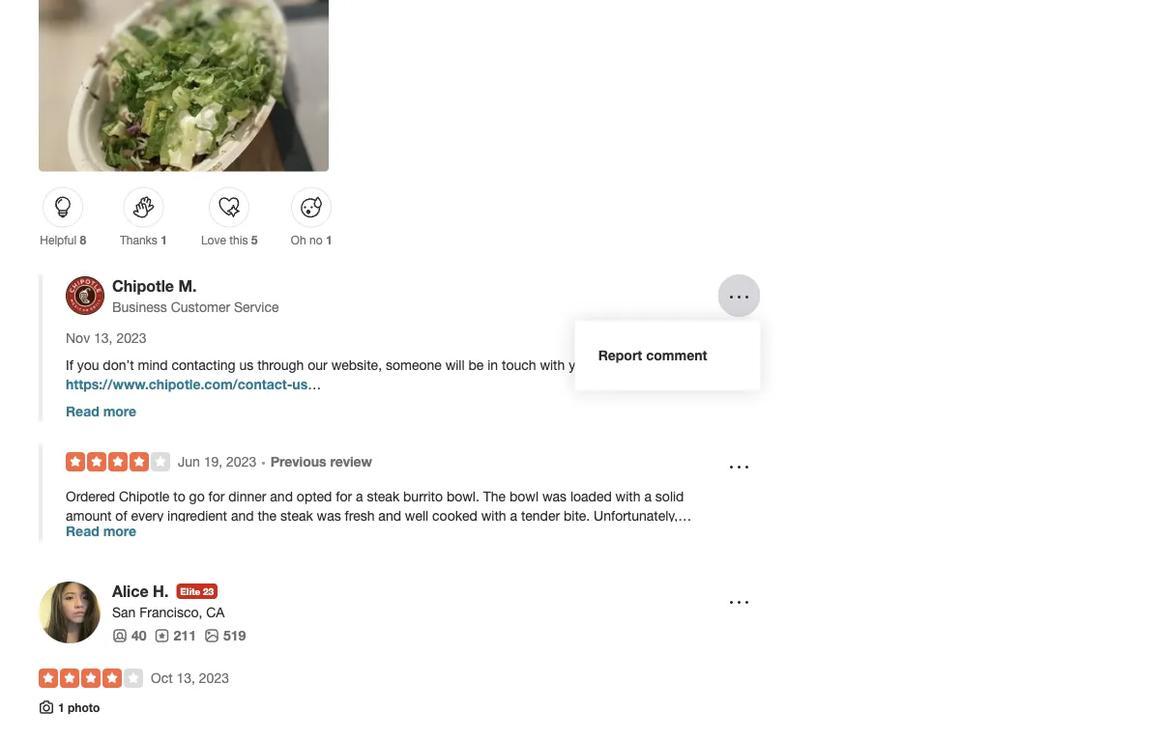 Task type: vqa. For each thing, say whether or not it's contained in the screenshot.
& within the IT Services & Computer Repair
no



Task type: locate. For each thing, give the bounding box(es) containing it.
8
[[80, 233, 86, 247]]

more
[[103, 404, 136, 420], [103, 524, 136, 540]]

0 vertical spatial read more button
[[66, 402, 136, 422]]

1 vertical spatial chipotle
[[119, 489, 170, 505]]

2 for from the left
[[336, 489, 352, 505]]

us left through
[[239, 357, 254, 373]]

1 vertical spatial more
[[103, 524, 136, 540]]

0 horizontal spatial 13,
[[94, 330, 113, 346]]

in right the be
[[488, 357, 498, 373]]

comment
[[646, 348, 707, 364]]

report comment button
[[591, 337, 745, 375]]

read more button down don't
[[66, 402, 136, 422]]

was
[[543, 489, 567, 505], [317, 508, 341, 524], [159, 528, 183, 544], [383, 528, 407, 544], [539, 528, 563, 544]]

0 vertical spatial 13,
[[94, 330, 113, 346]]

us down through
[[292, 377, 308, 393]]

read more button up zap
[[66, 522, 136, 542]]

more down don't
[[103, 404, 136, 420]]

us
[[239, 357, 254, 373], [292, 377, 308, 393]]

the
[[258, 508, 277, 524], [66, 528, 85, 544], [299, 528, 318, 544], [142, 547, 161, 563]]

chipotle m. business customer service
[[112, 277, 279, 315]]

steak up fresh
[[367, 489, 400, 505]]

only
[[411, 528, 436, 544]]

519
[[223, 628, 246, 644]]

(1 reaction) element right no
[[326, 233, 332, 247]]

more up zap
[[103, 524, 136, 540]]

0 horizontal spatial for
[[209, 489, 225, 505]]

was left only
[[383, 528, 407, 544]]

meal
[[126, 528, 155, 544]]

2 menu image from the top
[[728, 456, 751, 479]]

19,
[[204, 454, 223, 470]]

0 horizontal spatial in
[[128, 547, 139, 563]]

alice h. link
[[112, 583, 169, 601]]

photos element
[[204, 627, 246, 646]]

you
[[77, 357, 99, 373], [569, 357, 591, 373]]

13, for oct
[[176, 671, 195, 687]]

1 vertical spatial read more
[[66, 524, 136, 540]]

2 read more from the top
[[66, 524, 136, 540]]

1 right the 16 camera v2 image
[[58, 702, 64, 715]]

0 vertical spatial 4 star rating image
[[66, 453, 170, 472]]

read more down don't
[[66, 404, 136, 420]]

2 vertical spatial 2023
[[199, 671, 229, 687]]

bowl
[[510, 489, 539, 505]]

with
[[540, 357, 565, 373], [616, 489, 641, 505], [481, 508, 506, 524], [638, 528, 663, 544]]

0 horizontal spatial steak
[[281, 508, 313, 524]]

0 vertical spatial 2023
[[116, 330, 147, 346]]

0 horizontal spatial (1 reaction) element
[[161, 233, 167, 247]]

read more button
[[66, 402, 136, 422], [66, 522, 136, 542]]

chipotle up every
[[119, 489, 170, 505]]

0 horizontal spatial us
[[239, 357, 254, 373]]

entire
[[89, 528, 122, 544]]

15
[[440, 528, 455, 544]]

1 read from the top
[[66, 404, 99, 420]]

16 review v2 image
[[154, 629, 170, 644]]

ingredient
[[167, 508, 227, 524]]

(1 reaction) element
[[161, 233, 167, 247], [326, 233, 332, 247]]

in
[[488, 357, 498, 373], [128, 547, 139, 563]]

1 vertical spatial in
[[128, 547, 139, 563]]

and left well
[[379, 508, 401, 524]]

chipotle inside ordered chipotle to go for dinner and opted for a steak burrito bowl. the bowl was loaded with a solid amount of every ingredient and the steak was fresh and well cooked with a tender bite. unfortunately, the entire meal was cold, even though the commute was only 15 min, but that was easily fixed with a quick zap in the microwave.
[[119, 489, 170, 505]]

1 more from the top
[[103, 404, 136, 420]]

opted
[[297, 489, 332, 505]]

microwave.
[[165, 547, 234, 563]]

0 vertical spatial more
[[103, 404, 136, 420]]

read more button for jun 19, 2023
[[66, 522, 136, 542]]

1
[[161, 233, 167, 247], [326, 233, 332, 247], [58, 702, 64, 715]]

(1 reaction) element for oh no 1
[[326, 233, 332, 247]]

1 vertical spatial steak
[[281, 508, 313, 524]]

ordered
[[66, 489, 115, 505]]

with right the touch
[[540, 357, 565, 373]]

1 horizontal spatial you
[[569, 357, 591, 373]]

with down the
[[481, 508, 506, 524]]

helpful 8
[[40, 233, 86, 247]]

the down the meal
[[142, 547, 161, 563]]

was down "tender" in the bottom of the page
[[539, 528, 563, 544]]

sheldon
[[71, 396, 121, 412]]

of
[[115, 508, 127, 524]]

1 horizontal spatial us
[[292, 377, 308, 393]]

16 photos v2 image
[[204, 629, 220, 644]]

cold,
[[187, 528, 217, 544]]

2 read from the top
[[66, 524, 99, 540]]

for right go
[[209, 489, 225, 505]]

read down if
[[66, 404, 99, 420]]

1 horizontal spatial 13,
[[176, 671, 195, 687]]

more for chipotle m.
[[103, 404, 136, 420]]

1 vertical spatial read
[[66, 524, 99, 540]]

steak
[[367, 489, 400, 505], [281, 508, 313, 524]]

oh
[[291, 233, 306, 247]]

2023
[[116, 330, 147, 346], [226, 454, 257, 470], [199, 671, 229, 687]]

1 horizontal spatial (1 reaction) element
[[326, 233, 332, 247]]

and
[[270, 489, 293, 505], [231, 508, 254, 524], [379, 508, 401, 524]]

elite 23 san francisco, ca
[[112, 586, 225, 621]]

1 horizontal spatial for
[[336, 489, 352, 505]]

with inside if you don't mind contacting us through our website, someone will be in touch with you directly: https://www.chipotle.com/contact-us
[[540, 357, 565, 373]]

this
[[230, 233, 248, 247]]

you right if
[[77, 357, 99, 373]]

1 right no
[[326, 233, 332, 247]]

alice
[[112, 583, 149, 601]]

and left 'opted'
[[270, 489, 293, 505]]

read more
[[66, 404, 136, 420], [66, 524, 136, 540]]

2023 up don't
[[116, 330, 147, 346]]

0 horizontal spatial you
[[77, 357, 99, 373]]

1 horizontal spatial in
[[488, 357, 498, 373]]

2 read more button from the top
[[66, 522, 136, 542]]

1 read more button from the top
[[66, 402, 136, 422]]

0 vertical spatial menu image
[[728, 286, 751, 309]]

photo of chipotle m. image
[[66, 277, 104, 315]]

read up quick
[[66, 524, 99, 540]]

2023 down 16 photos v2
[[199, 671, 229, 687]]

in right zap
[[128, 547, 139, 563]]

4 star rating image up the photo
[[39, 669, 143, 689]]

nov
[[66, 330, 90, 346]]

m.
[[178, 277, 197, 296]]

2 (1 reaction) element from the left
[[326, 233, 332, 247]]

0 vertical spatial read
[[66, 404, 99, 420]]

read for chipotle m.
[[66, 404, 99, 420]]

chipotle up business
[[112, 277, 174, 296]]

0 vertical spatial in
[[488, 357, 498, 373]]

13, right "oct"
[[176, 671, 195, 687]]

read for jun 19, 2023
[[66, 524, 99, 540]]

5
[[251, 233, 258, 247]]

0 horizontal spatial and
[[231, 508, 254, 524]]

for
[[209, 489, 225, 505], [336, 489, 352, 505]]

0 vertical spatial read more
[[66, 404, 136, 420]]

menu image
[[728, 286, 751, 309], [728, 456, 751, 479], [728, 592, 751, 615]]

oh no 1
[[291, 233, 332, 247]]

2023 for nov 13, 2023
[[116, 330, 147, 346]]

chipotle
[[112, 277, 174, 296], [119, 489, 170, 505]]

2 vertical spatial menu image
[[728, 592, 751, 615]]

1 vertical spatial us
[[292, 377, 308, 393]]

1 (1 reaction) element from the left
[[161, 233, 167, 247]]

0 vertical spatial chipotle
[[112, 277, 174, 296]]

2023 right the 19,
[[226, 454, 257, 470]]

commute
[[322, 528, 379, 544]]

you left directly:
[[569, 357, 591, 373]]

4 star rating image
[[66, 453, 170, 472], [39, 669, 143, 689]]

read more for chipotle m.
[[66, 404, 136, 420]]

read more up zap
[[66, 524, 136, 540]]

the up though
[[258, 508, 277, 524]]

1 vertical spatial 2023
[[226, 454, 257, 470]]

1 right thanks
[[161, 233, 167, 247]]

1 photo
[[58, 702, 100, 715]]

13, right nov
[[94, 330, 113, 346]]

steak down 'opted'
[[281, 508, 313, 524]]

211
[[174, 628, 196, 644]]

the right though
[[299, 528, 318, 544]]

and down the dinner
[[231, 508, 254, 524]]

go
[[189, 489, 205, 505]]

solid
[[656, 489, 684, 505]]

in inside ordered chipotle to go for dinner and opted for a steak burrito bowl. the bowl was loaded with a solid amount of every ingredient and the steak was fresh and well cooked with a tender bite. unfortunately, the entire meal was cold, even though the commute was only 15 min, but that was easily fixed with a quick zap in the microwave.
[[128, 547, 139, 563]]

quick
[[66, 547, 99, 563]]

40
[[132, 628, 147, 644]]

2 more from the top
[[103, 524, 136, 540]]

fixed
[[605, 528, 634, 544]]

the up quick
[[66, 528, 85, 544]]

unfortunately,
[[594, 508, 678, 524]]

0 vertical spatial us
[[239, 357, 254, 373]]

1 vertical spatial menu image
[[728, 456, 751, 479]]

every
[[131, 508, 164, 524]]

report comment
[[598, 348, 707, 364]]

4 star rating image up ordered
[[66, 453, 170, 472]]

1 horizontal spatial steak
[[367, 489, 400, 505]]

(1 reaction) element right thanks
[[161, 233, 167, 247]]

2023 for oct 13, 2023
[[199, 671, 229, 687]]

a
[[356, 489, 363, 505], [645, 489, 652, 505], [510, 508, 518, 524], [667, 528, 674, 544]]

for up fresh
[[336, 489, 352, 505]]

customer
[[171, 299, 230, 315]]

1 vertical spatial read more button
[[66, 522, 136, 542]]

1 read more from the top
[[66, 404, 136, 420]]

1 vertical spatial 13,
[[176, 671, 195, 687]]

a up "that"
[[510, 508, 518, 524]]



Task type: describe. For each thing, give the bounding box(es) containing it.
well
[[405, 508, 429, 524]]

will
[[446, 357, 465, 373]]

-
[[66, 396, 71, 412]]

23
[[203, 586, 214, 598]]

love
[[201, 233, 226, 247]]

with down unfortunately,
[[638, 528, 663, 544]]

nov 13, 2023
[[66, 330, 147, 346]]

a left solid
[[645, 489, 652, 505]]

that
[[512, 528, 535, 544]]

easily
[[567, 528, 601, 544]]

dinner
[[229, 489, 266, 505]]

was right the meal
[[159, 528, 183, 544]]

1 vertical spatial 4 star rating image
[[39, 669, 143, 689]]

ordered chipotle to go for dinner and opted for a steak burrito bowl. the bowl was loaded with a solid amount of every ingredient and the steak was fresh and well cooked with a tender bite. unfortunately, the entire meal was cold, even though the commute was only 15 min, but that was easily fixed with a quick zap in the microwave.
[[66, 489, 684, 563]]

cooked
[[432, 508, 478, 524]]

directly:
[[595, 357, 642, 373]]

to
[[173, 489, 185, 505]]

13, for nov
[[94, 330, 113, 346]]

but
[[488, 528, 508, 544]]

friends element
[[112, 627, 147, 646]]

more for jun 19, 2023
[[103, 524, 136, 540]]

2 you from the left
[[569, 357, 591, 373]]

thanks
[[120, 233, 157, 247]]

jun
[[178, 454, 200, 470]]

through
[[257, 357, 304, 373]]

1 horizontal spatial 1
[[161, 233, 167, 247]]

1 you from the left
[[77, 357, 99, 373]]

a down solid
[[667, 528, 674, 544]]

previous review
[[271, 454, 372, 470]]

san
[[112, 605, 136, 621]]

(8 reactions) element
[[80, 233, 86, 247]]

be
[[469, 357, 484, 373]]

jun 19, 2023
[[178, 454, 257, 470]]

1 menu image from the top
[[728, 286, 751, 309]]

elite 23 link
[[176, 584, 218, 600]]

reviews element
[[154, 627, 196, 646]]

mind
[[138, 357, 168, 373]]

1 horizontal spatial and
[[270, 489, 293, 505]]

16 camera v2 image
[[39, 700, 54, 716]]

burrito
[[403, 489, 443, 505]]

alice h.
[[112, 583, 169, 601]]

0 horizontal spatial 1
[[58, 702, 64, 715]]

read more button for chipotle m.
[[66, 402, 136, 422]]

a up fresh
[[356, 489, 363, 505]]

oct 13, 2023
[[151, 671, 229, 687]]

if
[[66, 357, 73, 373]]

business
[[112, 299, 167, 315]]

don't
[[103, 357, 134, 373]]

contacting
[[172, 357, 236, 373]]

fresh
[[345, 508, 375, 524]]

if you don't mind contacting us through our website, someone will be in touch with you directly: https://www.chipotle.com/contact-us
[[66, 357, 642, 393]]

loaded
[[571, 489, 612, 505]]

even
[[221, 528, 249, 544]]

0 vertical spatial steak
[[367, 489, 400, 505]]

https://www.chipotle.com/contact-us link
[[66, 377, 308, 393]]

oct
[[151, 671, 173, 687]]

bite.
[[564, 508, 590, 524]]

h.
[[153, 583, 169, 601]]

no
[[310, 233, 323, 247]]

service
[[234, 299, 279, 315]]

2 horizontal spatial and
[[379, 508, 401, 524]]

was up "tender" in the bottom of the page
[[543, 489, 567, 505]]

2 horizontal spatial 1
[[326, 233, 332, 247]]

tender
[[521, 508, 560, 524]]

chipotle inside chipotle m. business customer service
[[112, 277, 174, 296]]

in inside if you don't mind contacting us through our website, someone will be in touch with you directly: https://www.chipotle.com/contact-us
[[488, 357, 498, 373]]

zap
[[102, 547, 124, 563]]

-sheldon
[[66, 396, 121, 412]]

1 for from the left
[[209, 489, 225, 505]]

(5 reactions) element
[[251, 233, 258, 247]]

our
[[308, 357, 328, 373]]

(1 reaction) element for thanks 1
[[161, 233, 167, 247]]

though
[[253, 528, 296, 544]]

photo
[[68, 702, 100, 715]]

review
[[330, 454, 372, 470]]

16 friends v2 image
[[112, 629, 128, 644]]

was down 'opted'
[[317, 508, 341, 524]]

report
[[598, 348, 643, 364]]

1 photo link
[[58, 702, 100, 715]]

with up unfortunately,
[[616, 489, 641, 505]]

touch
[[502, 357, 536, 373]]

3 menu image from the top
[[728, 592, 751, 615]]

bowl.
[[447, 489, 480, 505]]

love this 5
[[201, 233, 258, 247]]

website,
[[331, 357, 382, 373]]

amount
[[66, 508, 112, 524]]

elite
[[180, 586, 200, 598]]

2023 for jun 19, 2023
[[226, 454, 257, 470]]

https://www.chipotle.com/contact-
[[66, 377, 292, 393]]

min,
[[459, 528, 485, 544]]

thanks 1
[[120, 233, 167, 247]]

helpful
[[40, 233, 77, 247]]

the
[[483, 489, 506, 505]]

read more for jun 19, 2023
[[66, 524, 136, 540]]

ca
[[206, 605, 225, 621]]

someone
[[386, 357, 442, 373]]

previous
[[271, 454, 327, 470]]

photo of alice h. image
[[39, 582, 101, 644]]

francisco,
[[140, 605, 202, 621]]



